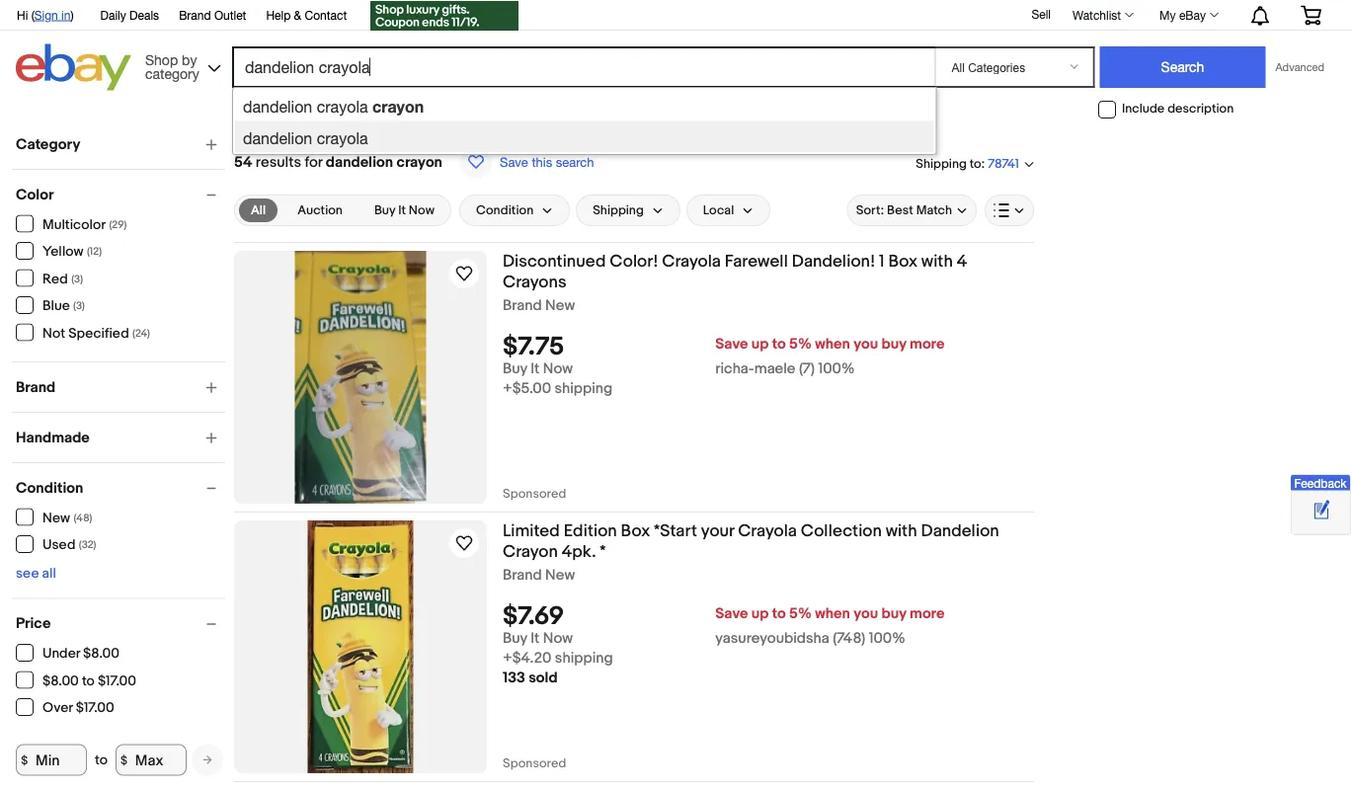 Task type: locate. For each thing, give the bounding box(es) containing it.
0 horizontal spatial crayola
[[662, 251, 721, 272]]

1 buy from the top
[[882, 336, 907, 353]]

condition inside condition dropdown button
[[476, 203, 534, 218]]

to down under $8.00
[[82, 673, 95, 690]]

shipping
[[555, 380, 613, 398], [555, 650, 613, 668]]

0 horizontal spatial with
[[886, 521, 917, 541]]

shipping inside yasureyoubidsha (748) 100% +$4.20 shipping 133 sold
[[555, 650, 613, 668]]

shipping inside shipping dropdown button
[[593, 203, 644, 218]]

1 save up to 5% when you buy more buy it now from the top
[[503, 336, 945, 378]]

0 horizontal spatial 100%
[[818, 360, 855, 378]]

box inside limited edition box *start your crayola collection with dandelion crayon 4pk.  * brand new
[[621, 521, 650, 541]]

1 horizontal spatial condition button
[[459, 195, 570, 226]]

box right *
[[621, 521, 650, 541]]

under $8.00 link
[[16, 644, 120, 662]]

0 vertical spatial buy
[[374, 203, 395, 218]]

new left (48)
[[42, 510, 70, 527]]

1 vertical spatial condition
[[16, 479, 83, 497]]

up
[[752, 336, 769, 353], [752, 605, 769, 623]]

shipping left :
[[916, 156, 967, 171]]

over
[[42, 700, 73, 717]]

0 vertical spatial condition button
[[459, 195, 570, 226]]

Minimum Value in $ text field
[[16, 744, 87, 776]]

$ for maximum value in $ text field at the left bottom of the page
[[121, 753, 127, 767]]

you down dandelion!
[[854, 336, 878, 353]]

crayola right color!
[[662, 251, 721, 272]]

1 vertical spatial you
[[854, 605, 878, 623]]

shipping for shipping
[[593, 203, 644, 218]]

100% right (7)
[[818, 360, 855, 378]]

(3) right blue
[[73, 300, 85, 313]]

crayola right the "your"
[[738, 521, 797, 541]]

1 you from the top
[[854, 336, 878, 353]]

2 more from the top
[[910, 605, 945, 623]]

it down 54 results for dandelion crayon
[[398, 203, 406, 218]]

0 vertical spatial (3)
[[71, 273, 83, 285]]

to up yasureyoubidsha
[[772, 605, 786, 623]]

when up (748)
[[815, 605, 850, 623]]

1 vertical spatial shipping
[[555, 650, 613, 668]]

1 vertical spatial more
[[910, 605, 945, 623]]

with for $7.75
[[922, 251, 953, 272]]

$8.00 up over $17.00 link
[[42, 673, 79, 690]]

$
[[21, 753, 28, 767], [121, 753, 127, 767]]

dandelion up results
[[243, 129, 312, 147]]

crayon
[[503, 541, 558, 562]]

$17.00 down under $8.00
[[98, 673, 136, 690]]

description
[[1168, 101, 1234, 117]]

(3) for red
[[71, 273, 83, 285]]

4
[[957, 251, 967, 272]]

1 up from the top
[[752, 336, 769, 353]]

to left 78741
[[970, 156, 982, 171]]

2 vertical spatial save
[[715, 605, 748, 623]]

crayons
[[503, 272, 567, 292]]

(48)
[[74, 512, 92, 525]]

condition button
[[459, 195, 570, 226], [16, 479, 225, 497]]

new down 4pk. at the bottom of the page
[[545, 567, 575, 584]]

brand inside account navigation
[[179, 8, 211, 22]]

all link
[[239, 199, 278, 222]]

main content containing $7.75
[[234, 125, 1034, 791]]

0 vertical spatial when
[[815, 336, 850, 353]]

main content
[[234, 125, 1034, 791]]

buy up +$5.00
[[503, 360, 527, 378]]

dandelion up the dandelion crayola
[[243, 98, 312, 116]]

condition
[[476, 203, 534, 218], [16, 479, 83, 497]]

0 vertical spatial now
[[409, 203, 435, 218]]

crayon up the buy it now
[[397, 153, 443, 171]]

None submit
[[1100, 46, 1266, 88]]

none submit inside crayon banner
[[1100, 46, 1266, 88]]

discontinued color! crayola farewell dandelion! 1 box with 4 crayons image
[[295, 251, 426, 504]]

with left 4
[[922, 251, 953, 272]]

blue (3)
[[42, 298, 85, 315]]

up up yasureyoubidsha
[[752, 605, 769, 623]]

0 vertical spatial shipping
[[555, 380, 613, 398]]

hi ( sign in )
[[17, 8, 74, 22]]

$7.69
[[503, 602, 564, 632]]

brand down the crayon
[[503, 567, 542, 584]]

my ebay
[[1160, 8, 1206, 22]]

crayola up the dandelion crayola
[[317, 98, 368, 116]]

price button
[[16, 615, 225, 633]]

under
[[42, 646, 80, 662]]

in
[[61, 8, 71, 22]]

+$5.00
[[503, 380, 551, 398]]

1 horizontal spatial condition
[[476, 203, 534, 218]]

crayola for dandelion crayola
[[317, 129, 368, 147]]

1 vertical spatial 100%
[[869, 630, 906, 648]]

richa-maele (7) 100% +$5.00 shipping
[[503, 360, 855, 398]]

new (48)
[[42, 510, 92, 527]]

1 horizontal spatial $
[[121, 753, 127, 767]]

1 vertical spatial 5%
[[789, 605, 812, 623]]

1 vertical spatial dandelion
[[243, 129, 312, 147]]

(748)
[[833, 630, 866, 648]]

1 vertical spatial (3)
[[73, 300, 85, 313]]

crayon inside list box
[[372, 97, 424, 116]]

1 horizontal spatial 100%
[[869, 630, 906, 648]]

0 vertical spatial $8.00
[[83, 646, 119, 662]]

save up to 5% when you buy more buy it now down limited edition box *start your crayola collection with dandelion crayon 4pk.  * brand new
[[503, 605, 945, 648]]

1 horizontal spatial shipping
[[916, 156, 967, 171]]

(3) inside "red (3)"
[[71, 273, 83, 285]]

0 vertical spatial 100%
[[818, 360, 855, 378]]

1 vertical spatial save
[[715, 336, 748, 353]]

shipping to : 78741
[[916, 156, 1020, 172]]

)
[[71, 8, 74, 22]]

condition up new (48)
[[16, 479, 83, 497]]

buy down 1
[[882, 336, 907, 353]]

0 vertical spatial crayola
[[317, 98, 368, 116]]

0 vertical spatial box
[[889, 251, 918, 272]]

(
[[31, 8, 34, 22]]

0 vertical spatial save
[[500, 154, 528, 169]]

save left this
[[500, 154, 528, 169]]

(3) inside blue (3)
[[73, 300, 85, 313]]

used
[[42, 537, 75, 554]]

2 vertical spatial now
[[543, 630, 573, 648]]

advertisement region
[[1050, 125, 1346, 718]]

limited edition box *start your crayola collection with dandelion crayon 4pk.  * heading
[[503, 521, 999, 562]]

Maximum Value in $ text field
[[115, 744, 187, 776]]

1 vertical spatial save up to 5% when you buy more buy it now
[[503, 605, 945, 648]]

shop
[[145, 51, 178, 68]]

yasureyoubidsha
[[715, 630, 830, 648]]

crayon
[[372, 97, 424, 116], [397, 153, 443, 171]]

dandelion inside dandelion crayola crayon
[[243, 98, 312, 116]]

1 crayola from the top
[[317, 98, 368, 116]]

brand inside "discontinued color! crayola farewell dandelion! 1 box with 4 crayons brand new"
[[503, 297, 542, 315]]

with inside limited edition box *start your crayola collection with dandelion crayon 4pk.  * brand new
[[886, 521, 917, 541]]

1 vertical spatial when
[[815, 605, 850, 623]]

yellow (12)
[[42, 244, 102, 260]]

2 shipping from the top
[[555, 650, 613, 668]]

buy it now
[[374, 203, 435, 218]]

1 vertical spatial crayon
[[397, 153, 443, 171]]

0 vertical spatial more
[[910, 336, 945, 353]]

handmade button
[[16, 429, 225, 447]]

Search for anything text field
[[235, 48, 931, 86]]

shop by category
[[145, 51, 199, 82]]

2 crayola from the top
[[317, 129, 368, 147]]

1 vertical spatial crayola
[[317, 129, 368, 147]]

get the coupon image
[[371, 1, 519, 31]]

2 vertical spatial buy
[[503, 630, 527, 648]]

box right 1
[[889, 251, 918, 272]]

by
[[182, 51, 197, 68]]

(24)
[[132, 327, 150, 340]]

crayon list box
[[232, 87, 937, 155]]

0 horizontal spatial condition
[[16, 479, 83, 497]]

shipping inside shipping to : 78741
[[916, 156, 967, 171]]

0 vertical spatial new
[[545, 297, 575, 315]]

0 horizontal spatial shipping
[[593, 203, 644, 218]]

new
[[545, 297, 575, 315], [42, 510, 70, 527], [545, 567, 575, 584]]

$7.75
[[503, 332, 564, 363]]

daily deals
[[100, 8, 159, 22]]

category
[[16, 135, 80, 153]]

5% up yasureyoubidsha
[[789, 605, 812, 623]]

1 vertical spatial new
[[42, 510, 70, 527]]

1 vertical spatial shipping
[[593, 203, 644, 218]]

you up (748)
[[854, 605, 878, 623]]

2 $ from the left
[[121, 753, 127, 767]]

0 vertical spatial dandelion
[[243, 98, 312, 116]]

(3) right red
[[71, 273, 83, 285]]

with inside "discontinued color! crayola farewell dandelion! 1 box with 4 crayons brand new"
[[922, 251, 953, 272]]

crayola inside dandelion crayola crayon
[[317, 98, 368, 116]]

shipping for shipping to : 78741
[[916, 156, 967, 171]]

ebay
[[1179, 8, 1206, 22]]

save up to 5% when you buy more buy it now
[[503, 336, 945, 378], [503, 605, 945, 648]]

with left dandelion
[[886, 521, 917, 541]]

1 5% from the top
[[789, 336, 812, 353]]

crayola inside "discontinued color! crayola farewell dandelion! 1 box with 4 crayons brand new"
[[662, 251, 721, 272]]

match
[[916, 203, 952, 218]]

buy down collection
[[882, 605, 907, 623]]

save this search
[[500, 154, 594, 169]]

buy up "+$4.20"
[[503, 630, 527, 648]]

limited edition box *start your crayola collection with dandelion crayon 4pk.  * link
[[503, 521, 1034, 567]]

*start
[[654, 521, 697, 541]]

1 $ from the left
[[21, 753, 28, 767]]

brand up handmade
[[16, 378, 56, 396]]

box
[[889, 251, 918, 272], [621, 521, 650, 541]]

100% inside the richa-maele (7) 100% +$5.00 shipping
[[818, 360, 855, 378]]

$ down over $17.00 link
[[21, 753, 28, 767]]

to up maele
[[772, 336, 786, 353]]

$8.00 up the $8.00 to $17.00
[[83, 646, 119, 662]]

discontinued color! crayola farewell dandelion! 1 box with 4 crayons brand new
[[503, 251, 967, 315]]

shipping up sold
[[555, 650, 613, 668]]

1 horizontal spatial $8.00
[[83, 646, 119, 662]]

1 vertical spatial buy
[[503, 360, 527, 378]]

0 horizontal spatial box
[[621, 521, 650, 541]]

0 vertical spatial crayon
[[372, 97, 424, 116]]

all
[[42, 566, 56, 582]]

2 you from the top
[[854, 605, 878, 623]]

5% up (7)
[[789, 336, 812, 353]]

crayola up 54 results for dandelion crayon
[[317, 129, 368, 147]]

save up to 5% when you buy more buy it now down "discontinued color! crayola farewell dandelion! 1 box with 4 crayons brand new"
[[503, 336, 945, 378]]

buy right auction link
[[374, 203, 395, 218]]

brand left outlet
[[179, 8, 211, 22]]

save up yasureyoubidsha
[[715, 605, 748, 623]]

shipping inside the richa-maele (7) 100% +$5.00 shipping
[[555, 380, 613, 398]]

(32)
[[79, 539, 96, 552]]

$ right minimum value in $ text box
[[121, 753, 127, 767]]

1 shipping from the top
[[555, 380, 613, 398]]

brand down crayons
[[503, 297, 542, 315]]

1 vertical spatial now
[[543, 360, 573, 378]]

0 vertical spatial 5%
[[789, 336, 812, 353]]

1 vertical spatial buy
[[882, 605, 907, 623]]

limited
[[503, 521, 560, 541]]

now up "+$4.20"
[[543, 630, 573, 648]]

it up +$5.00
[[531, 360, 540, 378]]

1 vertical spatial condition button
[[16, 479, 225, 497]]

0 horizontal spatial $
[[21, 753, 28, 767]]

buy
[[374, 203, 395, 218], [503, 360, 527, 378], [503, 630, 527, 648]]

see
[[16, 566, 39, 582]]

0 horizontal spatial $8.00
[[42, 673, 79, 690]]

1 vertical spatial with
[[886, 521, 917, 541]]

more
[[910, 336, 945, 353], [910, 605, 945, 623]]

2 when from the top
[[815, 605, 850, 623]]

you
[[854, 336, 878, 353], [854, 605, 878, 623]]

richa-
[[715, 360, 754, 378]]

up up maele
[[752, 336, 769, 353]]

1 vertical spatial up
[[752, 605, 769, 623]]

0 vertical spatial save up to 5% when you buy more buy it now
[[503, 336, 945, 378]]

when down dandelion!
[[815, 336, 850, 353]]

0 vertical spatial up
[[752, 336, 769, 353]]

133
[[503, 669, 525, 687]]

condition down save this search button
[[476, 203, 534, 218]]

2 vertical spatial new
[[545, 567, 575, 584]]

0 vertical spatial crayola
[[662, 251, 721, 272]]

1 vertical spatial crayola
[[738, 521, 797, 541]]

1 vertical spatial box
[[621, 521, 650, 541]]

1 horizontal spatial with
[[922, 251, 953, 272]]

for
[[305, 153, 323, 171]]

include description
[[1122, 101, 1234, 117]]

condition button down save this search button
[[459, 195, 570, 226]]

brand
[[179, 8, 211, 22], [503, 297, 542, 315], [16, 378, 56, 396], [503, 567, 542, 584]]

now up +$5.00
[[543, 360, 573, 378]]

it up "+$4.20"
[[531, 630, 540, 648]]

save up the richa-
[[715, 336, 748, 353]]

(3)
[[71, 273, 83, 285], [73, 300, 85, 313]]

100% right (748)
[[869, 630, 906, 648]]

dandelion!
[[792, 251, 876, 272]]

1 more from the top
[[910, 336, 945, 353]]

5%
[[789, 336, 812, 353], [789, 605, 812, 623]]

crayon up 54 results for dandelion crayon
[[372, 97, 424, 116]]

new inside limited edition box *start your crayola collection with dandelion crayon 4pk.  * brand new
[[545, 567, 575, 584]]

daily deals link
[[100, 5, 159, 27]]

1 horizontal spatial crayola
[[738, 521, 797, 541]]

$17.00 down the $8.00 to $17.00
[[76, 700, 114, 717]]

shipping right +$5.00
[[555, 380, 613, 398]]

shipping up color!
[[593, 203, 644, 218]]

0 vertical spatial condition
[[476, 203, 534, 218]]

price
[[16, 615, 51, 633]]

0 vertical spatial with
[[922, 251, 953, 272]]

save this search button
[[454, 145, 600, 179]]

0 vertical spatial buy
[[882, 336, 907, 353]]

shipping button
[[576, 195, 680, 226]]

dandelion right for
[[326, 153, 393, 171]]

$8.00 to $17.00
[[42, 673, 136, 690]]

1 horizontal spatial box
[[889, 251, 918, 272]]

$17.00
[[98, 673, 136, 690], [76, 700, 114, 717]]

now down 54 results for dandelion crayon
[[409, 203, 435, 218]]

condition button up (48)
[[16, 479, 225, 497]]

0 vertical spatial shipping
[[916, 156, 967, 171]]

new down crayons
[[545, 297, 575, 315]]

category
[[145, 65, 199, 82]]

0 vertical spatial you
[[854, 336, 878, 353]]

shipping
[[916, 156, 967, 171], [593, 203, 644, 218]]



Task type: describe. For each thing, give the bounding box(es) containing it.
your
[[701, 521, 734, 541]]

hi
[[17, 8, 28, 22]]

1 vertical spatial it
[[531, 360, 540, 378]]

over $17.00
[[42, 700, 114, 717]]

see all
[[16, 566, 56, 582]]

2 up from the top
[[752, 605, 769, 623]]

help
[[266, 8, 291, 22]]

daily
[[100, 8, 126, 22]]

crayon banner
[[6, 0, 1337, 155]]

0 horizontal spatial condition button
[[16, 479, 225, 497]]

to left maximum value in $ text field at the left bottom of the page
[[95, 752, 108, 769]]

discontinued color! crayola farewell dandelion! 1 box with 4 crayons link
[[503, 251, 1034, 297]]

local
[[703, 203, 734, 218]]

2 buy from the top
[[882, 605, 907, 623]]

$8.00 to $17.00 link
[[16, 671, 137, 690]]

local button
[[686, 195, 771, 226]]

account navigation
[[6, 0, 1337, 33]]

sign
[[34, 8, 58, 22]]

this
[[532, 154, 552, 169]]

my
[[1160, 8, 1176, 22]]

crayola for dandelion crayola crayon
[[317, 98, 368, 116]]

4pk.
[[562, 541, 596, 562]]

0 vertical spatial it
[[398, 203, 406, 218]]

discontinued color! crayola farewell dandelion! 1 box with 4 crayons heading
[[503, 251, 967, 292]]

dandelion for dandelion crayola
[[243, 129, 312, 147]]

best
[[887, 203, 914, 218]]

farewell
[[725, 251, 788, 272]]

brand outlet link
[[179, 5, 246, 27]]

my ebay link
[[1149, 3, 1228, 27]]

collection
[[801, 521, 882, 541]]

handmade
[[16, 429, 90, 447]]

auction link
[[286, 199, 355, 222]]

include
[[1122, 101, 1165, 117]]

brand inside limited edition box *start your crayola collection with dandelion crayon 4pk.  * brand new
[[503, 567, 542, 584]]

see all button
[[16, 566, 56, 582]]

color
[[16, 186, 54, 204]]

color!
[[610, 251, 658, 272]]

color button
[[16, 186, 225, 204]]

dandelion crayola crayon
[[243, 97, 424, 116]]

sell
[[1032, 7, 1051, 21]]

sort: best match
[[856, 203, 952, 218]]

(7)
[[799, 360, 815, 378]]

2 save up to 5% when you buy more buy it now from the top
[[503, 605, 945, 648]]

sort:
[[856, 203, 884, 218]]

category button
[[16, 135, 225, 153]]

$ for minimum value in $ text box
[[21, 753, 28, 767]]

54 results for dandelion crayon
[[234, 153, 443, 171]]

with for $7.69
[[886, 521, 917, 541]]

multicolor (29)
[[42, 216, 127, 233]]

(3) for blue
[[73, 300, 85, 313]]

yasureyoubidsha (748) 100% +$4.20 shipping 133 sold
[[503, 630, 906, 687]]

yellow
[[42, 244, 83, 260]]

dandelion
[[921, 521, 999, 541]]

1 vertical spatial $8.00
[[42, 673, 79, 690]]

1 vertical spatial $17.00
[[76, 700, 114, 717]]

100% inside yasureyoubidsha (748) 100% +$4.20 shipping 133 sold
[[869, 630, 906, 648]]

not specified (24)
[[42, 325, 150, 342]]

advanced link
[[1266, 47, 1335, 87]]

condition for condition dropdown button to the left
[[16, 479, 83, 497]]

sign in link
[[34, 8, 71, 22]]

dandelion for dandelion crayola crayon
[[243, 98, 312, 116]]

2 5% from the top
[[789, 605, 812, 623]]

sort: best match button
[[847, 195, 977, 226]]

new inside "discontinued color! crayola farewell dandelion! 1 box with 4 crayons brand new"
[[545, 297, 575, 315]]

condition for condition dropdown button to the right
[[476, 203, 534, 218]]

results
[[256, 153, 301, 171]]

buy it now link
[[362, 199, 446, 222]]

1 when from the top
[[815, 336, 850, 353]]

0 vertical spatial $17.00
[[98, 673, 136, 690]]

sold
[[529, 669, 558, 687]]

78741
[[988, 156, 1020, 172]]

listing options selector. list view selected. image
[[994, 203, 1025, 218]]

used (32)
[[42, 537, 96, 554]]

feedback
[[1295, 477, 1347, 491]]

your shopping cart image
[[1300, 5, 1323, 25]]

blue
[[42, 298, 70, 315]]

contact
[[305, 8, 347, 22]]

+$4.20
[[503, 650, 552, 668]]

1
[[879, 251, 885, 272]]

outlet
[[214, 8, 246, 22]]

sell link
[[1023, 7, 1060, 21]]

limited edition box *start your crayola collection with dandelion crayon 4pk.  * image
[[308, 521, 413, 774]]

:
[[982, 156, 985, 171]]

over $17.00 link
[[16, 698, 115, 717]]

save inside save this search button
[[500, 154, 528, 169]]

dandelion crayola
[[243, 129, 368, 147]]

54
[[234, 153, 252, 171]]

to inside shipping to : 78741
[[970, 156, 982, 171]]

crayola inside limited edition box *start your crayola collection with dandelion crayon 4pk.  * brand new
[[738, 521, 797, 541]]

*
[[600, 541, 606, 562]]

box inside "discontinued color! crayola farewell dandelion! 1 box with 4 crayons brand new"
[[889, 251, 918, 272]]

shop by category button
[[136, 44, 225, 86]]

help & contact link
[[266, 5, 347, 27]]

help & contact
[[266, 8, 347, 22]]

maele
[[754, 360, 796, 378]]

brand button
[[16, 378, 225, 396]]

All selected text field
[[251, 202, 266, 219]]

(29)
[[109, 218, 127, 231]]

2 vertical spatial dandelion
[[326, 153, 393, 171]]

2 vertical spatial it
[[531, 630, 540, 648]]



Task type: vqa. For each thing, say whether or not it's contained in the screenshot.
$
yes



